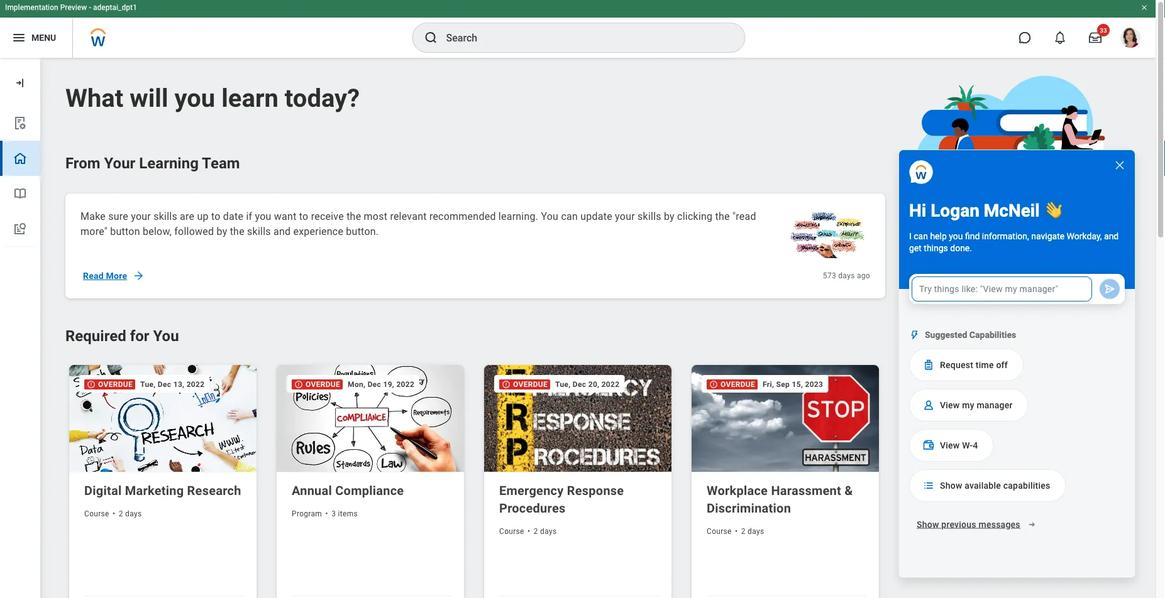 Task type: describe. For each thing, give the bounding box(es) containing it.
experience
[[293, 226, 344, 238]]

request
[[941, 360, 974, 371]]

3
[[332, 510, 336, 519]]

view my manager
[[941, 401, 1013, 411]]

task pay image
[[923, 440, 936, 452]]

required for you
[[65, 327, 179, 345]]

request time off
[[941, 360, 1009, 371]]

2022 for response
[[602, 380, 620, 389]]

show previous messages
[[917, 520, 1021, 530]]

digital marketing research link
[[84, 483, 244, 500]]

logan
[[931, 201, 980, 221]]

tue, for marketing
[[140, 380, 156, 389]]

2 horizontal spatial skills
[[638, 210, 662, 222]]

task timeoff image
[[923, 359, 936, 372]]

help
[[931, 231, 947, 242]]

navigate
[[1032, 231, 1065, 242]]

can inside i can help you find information, navigate workday, and get things done.
[[914, 231, 929, 242]]

your
[[104, 154, 135, 172]]

button.
[[346, 226, 379, 238]]

followed
[[174, 226, 214, 238]]

overdue for annual
[[306, 381, 340, 389]]

transformation import image
[[14, 77, 26, 89]]

read more button
[[76, 264, 150, 289]]

what
[[65, 83, 124, 113]]

1 vertical spatial by
[[217, 226, 227, 238]]

exclamation circle image
[[294, 381, 303, 389]]

emergency response procedures
[[500, 484, 624, 516]]

show available capabilities
[[941, 481, 1051, 491]]

show available capabilities button
[[910, 470, 1067, 503]]

2 days for digital
[[119, 510, 142, 519]]

things
[[924, 243, 949, 253]]

show for show available capabilities
[[941, 481, 963, 491]]

573
[[824, 272, 837, 281]]

hi
[[910, 201, 927, 221]]

digital marketing research image
[[69, 366, 259, 473]]

overdue for emergency
[[513, 381, 548, 389]]

tue, dec 20, 2022
[[556, 380, 620, 389]]

2 days for workplace
[[742, 528, 765, 536]]

preview
[[60, 3, 87, 12]]

today?
[[285, 83, 360, 113]]

inbox large image
[[1090, 31, 1102, 44]]

workday,
[[1067, 231, 1103, 242]]

information,
[[983, 231, 1030, 242]]

1 horizontal spatial skills
[[247, 226, 271, 238]]

messages
[[979, 520, 1021, 530]]

off
[[997, 360, 1009, 371]]

&
[[845, 484, 854, 499]]

573 days ago
[[824, 272, 871, 281]]

read
[[83, 271, 104, 281]]

exclamation circle image for digital marketing research
[[87, 381, 96, 389]]

update
[[581, 210, 613, 222]]

and inside i can help you find information, navigate workday, and get things done.
[[1105, 231, 1119, 242]]

research
[[187, 484, 241, 499]]

user image
[[923, 399, 936, 412]]

tue, for response
[[556, 380, 571, 389]]

0 horizontal spatial skills
[[154, 210, 177, 222]]

dec for compliance
[[368, 380, 381, 389]]

ago
[[858, 272, 871, 281]]

days for workplace harassment & discrimination
[[748, 528, 765, 536]]

discrimination
[[707, 501, 792, 516]]

capabilities
[[1004, 481, 1051, 491]]

available
[[965, 481, 1002, 491]]

manager
[[977, 401, 1013, 411]]

emergency response procedures image
[[484, 366, 674, 473]]

procedures
[[500, 501, 566, 516]]

emergency
[[500, 484, 564, 499]]

date
[[223, 210, 244, 222]]

learn
[[222, 83, 279, 113]]

2 for emergency
[[534, 528, 538, 536]]

harassment
[[772, 484, 842, 499]]

overdue for workplace
[[721, 381, 756, 389]]

search image
[[424, 30, 439, 45]]

course for digital marketing research
[[84, 510, 109, 519]]

view my manager button
[[910, 389, 1029, 422]]

book open image
[[13, 186, 28, 201]]

view for view w-4
[[941, 441, 960, 451]]

capabilities
[[970, 330, 1017, 341]]

mcneil
[[985, 201, 1041, 221]]

learning.
[[499, 210, 539, 222]]

2 for workplace
[[742, 528, 746, 536]]

read more
[[83, 271, 127, 281]]

33
[[1101, 26, 1108, 34]]

fri,
[[763, 380, 775, 389]]

compliance
[[336, 484, 404, 499]]

implementation preview -   adeptai_dpt1
[[5, 3, 137, 12]]

Search Workday  search field
[[446, 24, 719, 52]]

workplace harassment & discrimination image
[[692, 366, 882, 473]]

2022 for marketing
[[187, 380, 205, 389]]

recommended
[[430, 210, 496, 222]]

close environment banner image
[[1141, 4, 1149, 11]]

find
[[966, 231, 980, 242]]

done.
[[951, 243, 973, 253]]

you inside i can help you find information, navigate workday, and get things done.
[[950, 231, 964, 242]]

2 your from the left
[[615, 210, 635, 222]]

report parameter image
[[13, 116, 28, 131]]

33 button
[[1082, 24, 1111, 52]]

home image
[[13, 151, 28, 166]]

course for workplace harassment & discrimination
[[707, 528, 732, 536]]

response
[[567, 484, 624, 499]]

arrow right small image
[[1026, 519, 1039, 532]]

make sure your skills are up to date if you want to receive the most relevant recommended learning. you can update your skills by clicking the "read more" button below, followed by the skills and experience button.
[[81, 210, 757, 238]]

show previous messages button
[[910, 513, 1044, 538]]

w-
[[963, 441, 974, 451]]

1 to from the left
[[211, 210, 221, 222]]

2023
[[806, 380, 824, 389]]

you inside make sure your skills are up to date if you want to receive the most relevant recommended learning. you can update your skills by clicking the "read more" button below, followed by the skills and experience button.
[[541, 210, 559, 222]]

from
[[65, 154, 100, 172]]

justify image
[[11, 30, 26, 45]]

annual
[[292, 484, 332, 499]]

up
[[197, 210, 209, 222]]

0 horizontal spatial list
[[0, 106, 40, 247]]

can inside make sure your skills are up to date if you want to receive the most relevant recommended learning. you can update your skills by clicking the "read more" button below, followed by the skills and experience button.
[[561, 210, 578, 222]]

2 to from the left
[[299, 210, 309, 222]]

emergency response procedures link
[[500, 483, 659, 518]]

my
[[963, 401, 975, 411]]

3 items
[[332, 510, 358, 519]]



Task type: locate. For each thing, give the bounding box(es) containing it.
1 horizontal spatial list
[[65, 362, 894, 599]]

get
[[910, 243, 922, 253]]

to right want
[[299, 210, 309, 222]]

days for emergency response procedures
[[541, 528, 557, 536]]

show right prompts 'image'
[[941, 481, 963, 491]]

you up the done.
[[950, 231, 964, 242]]

overdue right exclamation circle icon on the bottom left of page
[[306, 381, 340, 389]]

dec left 13,
[[158, 380, 171, 389]]

2 dec from the left
[[368, 380, 381, 389]]

overdue left the tue, dec 20, 2022
[[513, 381, 548, 389]]

you
[[175, 83, 215, 113], [255, 210, 272, 222], [950, 231, 964, 242]]

relevant
[[390, 210, 427, 222]]

1 horizontal spatial 2 days
[[534, 528, 557, 536]]

1 horizontal spatial exclamation circle image
[[502, 381, 511, 389]]

from your learning team
[[65, 154, 240, 172]]

annual compliance image
[[277, 366, 467, 473]]

1 horizontal spatial your
[[615, 210, 635, 222]]

days for digital marketing research
[[125, 510, 142, 519]]

0 horizontal spatial to
[[211, 210, 221, 222]]

0 horizontal spatial by
[[217, 226, 227, 238]]

1 tue, from the left
[[140, 380, 156, 389]]

1 horizontal spatial you
[[255, 210, 272, 222]]

2 exclamation circle image from the left
[[502, 381, 511, 389]]

clicking
[[678, 210, 713, 222]]

your up button on the left top of the page
[[131, 210, 151, 222]]

days down procedures
[[541, 528, 557, 536]]

20,
[[589, 380, 600, 389]]

1 horizontal spatial 2
[[534, 528, 538, 536]]

2022
[[187, 380, 205, 389], [397, 380, 415, 389], [602, 380, 620, 389]]

0 horizontal spatial and
[[274, 226, 291, 238]]

15,
[[792, 380, 804, 389]]

suggested capabilities
[[926, 330, 1017, 341]]

most
[[364, 210, 388, 222]]

menu banner
[[0, 0, 1156, 58]]

1 vertical spatial you
[[153, 327, 179, 345]]

show
[[941, 481, 963, 491], [917, 520, 940, 530]]

1 2022 from the left
[[187, 380, 205, 389]]

3 overdue from the left
[[513, 381, 548, 389]]

course down discrimination on the bottom right of the page
[[707, 528, 732, 536]]

skills up below,
[[154, 210, 177, 222]]

2 horizontal spatial dec
[[573, 380, 587, 389]]

2 horizontal spatial exclamation circle image
[[710, 381, 719, 389]]

view for view my manager
[[941, 401, 960, 411]]

fri, sep 15, 2023
[[763, 380, 824, 389]]

skills left clicking
[[638, 210, 662, 222]]

by
[[664, 210, 675, 222], [217, 226, 227, 238]]

workplace harassment & discrimination link
[[707, 483, 867, 518]]

digital
[[84, 484, 122, 499]]

3 dec from the left
[[573, 380, 587, 389]]

1 horizontal spatial tue,
[[556, 380, 571, 389]]

0 horizontal spatial the
[[230, 226, 245, 238]]

can
[[561, 210, 578, 222], [914, 231, 929, 242]]

workplace harassment & discrimination
[[707, 484, 854, 516]]

0 horizontal spatial exclamation circle image
[[87, 381, 96, 389]]

0 vertical spatial show
[[941, 481, 963, 491]]

i
[[910, 231, 912, 242]]

13,
[[173, 380, 185, 389]]

2 horizontal spatial you
[[950, 231, 964, 242]]

course down procedures
[[500, 528, 525, 536]]

-
[[89, 3, 91, 12]]

2 for digital
[[119, 510, 123, 519]]

2 days for emergency
[[534, 528, 557, 536]]

0 vertical spatial by
[[664, 210, 675, 222]]

0 vertical spatial list
[[0, 106, 40, 247]]

1 vertical spatial view
[[941, 441, 960, 451]]

can right i
[[914, 231, 929, 242]]

to right up
[[211, 210, 221, 222]]

marketing
[[125, 484, 184, 499]]

suggested
[[926, 330, 968, 341]]

arrow right image
[[132, 270, 145, 283]]

x image
[[1114, 159, 1127, 172]]

profile logan mcneil image
[[1121, 28, 1141, 50]]

make
[[81, 210, 106, 222]]

if
[[246, 210, 253, 222]]

1 dec from the left
[[158, 380, 171, 389]]

workplace
[[707, 484, 768, 499]]

the up the button.
[[347, 210, 361, 222]]

1 exclamation circle image from the left
[[87, 381, 96, 389]]

view inside view w-4 button
[[941, 441, 960, 451]]

request time off button
[[910, 349, 1024, 382]]

by left clicking
[[664, 210, 675, 222]]

for
[[130, 327, 149, 345]]

1 overdue from the left
[[98, 381, 133, 389]]

sure
[[108, 210, 128, 222]]

notifications large image
[[1055, 31, 1067, 44]]

0 horizontal spatial tue,
[[140, 380, 156, 389]]

1 horizontal spatial can
[[914, 231, 929, 242]]

1 horizontal spatial the
[[347, 210, 361, 222]]

mon,
[[348, 380, 366, 389]]

view
[[941, 401, 960, 411], [941, 441, 960, 451]]

2 days down "marketing"
[[119, 510, 142, 519]]

and down want
[[274, 226, 291, 238]]

your right update
[[615, 210, 635, 222]]

and inside make sure your skills are up to date if you want to receive the most relevant recommended learning. you can update your skills by clicking the "read more" button below, followed by the skills and experience button.
[[274, 226, 291, 238]]

1 horizontal spatial dec
[[368, 380, 381, 389]]

3 exclamation circle image from the left
[[710, 381, 719, 389]]

days down discrimination on the bottom right of the page
[[748, 528, 765, 536]]

1 horizontal spatial show
[[941, 481, 963, 491]]

menu button
[[0, 18, 73, 58]]

and
[[274, 226, 291, 238], [1105, 231, 1119, 242]]

0 horizontal spatial your
[[131, 210, 151, 222]]

want
[[274, 210, 297, 222]]

2022 for compliance
[[397, 380, 415, 389]]

show left previous
[[917, 520, 940, 530]]

prompts image
[[923, 480, 936, 493]]

your
[[131, 210, 151, 222], [615, 210, 635, 222]]

2 horizontal spatial the
[[716, 210, 730, 222]]

2 horizontal spatial 2022
[[602, 380, 620, 389]]

1 vertical spatial can
[[914, 231, 929, 242]]

overdue down "required for you" at left bottom
[[98, 381, 133, 389]]

skills down if
[[247, 226, 271, 238]]

you right for
[[153, 327, 179, 345]]

items
[[338, 510, 358, 519]]

you
[[541, 210, 559, 222], [153, 327, 179, 345]]

2 tue, from the left
[[556, 380, 571, 389]]

you right learning.
[[541, 210, 559, 222]]

to
[[211, 210, 221, 222], [299, 210, 309, 222]]

tue, left '20,'
[[556, 380, 571, 389]]

2 overdue from the left
[[306, 381, 340, 389]]

2 horizontal spatial 2 days
[[742, 528, 765, 536]]

2 down procedures
[[534, 528, 538, 536]]

1 horizontal spatial and
[[1105, 231, 1119, 242]]

2 view from the top
[[941, 441, 960, 451]]

skills g1d7b27a60_1920.jpg image
[[785, 209, 871, 259]]

1 horizontal spatial course
[[500, 528, 525, 536]]

2022 right the 19, at the left bottom of the page
[[397, 380, 415, 389]]

adeptai_dpt1
[[93, 3, 137, 12]]

0 horizontal spatial can
[[561, 210, 578, 222]]

0 vertical spatial can
[[561, 210, 578, 222]]

program
[[292, 510, 322, 519]]

"read
[[733, 210, 757, 222]]

0 horizontal spatial course
[[84, 510, 109, 519]]

exclamation circle image
[[87, 381, 96, 389], [502, 381, 511, 389], [710, 381, 719, 389]]

required
[[65, 327, 126, 345]]

2 days down discrimination on the bottom right of the page
[[742, 528, 765, 536]]

1 horizontal spatial 2022
[[397, 380, 415, 389]]

are
[[180, 210, 195, 222]]

👋
[[1045, 201, 1063, 221]]

2 down discrimination on the bottom right of the page
[[742, 528, 746, 536]]

1 your from the left
[[131, 210, 151, 222]]

1 horizontal spatial you
[[541, 210, 559, 222]]

and right workday,
[[1105, 231, 1119, 242]]

learning
[[139, 154, 199, 172]]

2 down digital
[[119, 510, 123, 519]]

0 horizontal spatial show
[[917, 520, 940, 530]]

2 vertical spatial you
[[950, 231, 964, 242]]

sep
[[777, 380, 790, 389]]

2 days
[[119, 510, 142, 519], [534, 528, 557, 536], [742, 528, 765, 536]]

hi logan mcneil 👋
[[910, 201, 1063, 221]]

view w-4
[[941, 441, 979, 451]]

digital marketing research
[[84, 484, 241, 499]]

tue, dec 13, 2022
[[140, 380, 205, 389]]

dec left '20,'
[[573, 380, 587, 389]]

1 horizontal spatial by
[[664, 210, 675, 222]]

0 vertical spatial you
[[541, 210, 559, 222]]

i can help you find information, navigate workday, and get things done.
[[910, 231, 1119, 253]]

0 horizontal spatial you
[[175, 83, 215, 113]]

0 horizontal spatial 2022
[[187, 380, 205, 389]]

0 horizontal spatial dec
[[158, 380, 171, 389]]

Try things like: "View my manager" text field
[[912, 277, 1093, 302]]

exclamation circle image for workplace harassment & discrimination
[[710, 381, 719, 389]]

show for show previous messages
[[917, 520, 940, 530]]

what will you learn today?
[[65, 83, 360, 113]]

1 view from the top
[[941, 401, 960, 411]]

2022 right 13,
[[187, 380, 205, 389]]

you right the will
[[175, 83, 215, 113]]

1 vertical spatial list
[[65, 362, 894, 599]]

days left ago
[[839, 272, 855, 281]]

annual compliance link
[[292, 483, 452, 500]]

0 vertical spatial view
[[941, 401, 960, 411]]

0 horizontal spatial 2
[[119, 510, 123, 519]]

implementation
[[5, 3, 58, 12]]

menu
[[31, 32, 56, 43]]

2 days down procedures
[[534, 528, 557, 536]]

team
[[202, 154, 240, 172]]

4
[[973, 441, 979, 451]]

the down "date"
[[230, 226, 245, 238]]

dec for marketing
[[158, 380, 171, 389]]

3 2022 from the left
[[602, 380, 620, 389]]

1 vertical spatial show
[[917, 520, 940, 530]]

the left "read
[[716, 210, 730, 222]]

dec for response
[[573, 380, 587, 389]]

2 horizontal spatial 2
[[742, 528, 746, 536]]

0 vertical spatial you
[[175, 83, 215, 113]]

dec
[[158, 380, 171, 389], [368, 380, 381, 389], [573, 380, 587, 389]]

2022 right '20,'
[[602, 380, 620, 389]]

course for emergency response procedures
[[500, 528, 525, 536]]

send image
[[1104, 283, 1117, 296]]

list containing digital marketing research
[[65, 362, 894, 599]]

receive
[[311, 210, 344, 222]]

you right if
[[255, 210, 272, 222]]

overdue for digital
[[98, 381, 133, 389]]

exclamation circle image for emergency response procedures
[[502, 381, 511, 389]]

days down "marketing"
[[125, 510, 142, 519]]

1 horizontal spatial to
[[299, 210, 309, 222]]

overdue left the fri,
[[721, 381, 756, 389]]

days
[[839, 272, 855, 281], [125, 510, 142, 519], [541, 528, 557, 536], [748, 528, 765, 536]]

2 2022 from the left
[[397, 380, 415, 389]]

by down "date"
[[217, 226, 227, 238]]

1 vertical spatial you
[[255, 210, 272, 222]]

19,
[[383, 380, 395, 389]]

you inside make sure your skills are up to date if you want to receive the most relevant recommended learning. you can update your skills by clicking the "read more" button below, followed by the skills and experience button.
[[255, 210, 272, 222]]

dec left the 19, at the left bottom of the page
[[368, 380, 381, 389]]

course down digital
[[84, 510, 109, 519]]

annual compliance
[[292, 484, 404, 499]]

bolt image
[[910, 330, 921, 341]]

2 horizontal spatial course
[[707, 528, 732, 536]]

more
[[106, 271, 127, 281]]

4 overdue from the left
[[721, 381, 756, 389]]

view left w-
[[941, 441, 960, 451]]

0 horizontal spatial 2 days
[[119, 510, 142, 519]]

tue, left 13,
[[140, 380, 156, 389]]

list
[[0, 106, 40, 247], [65, 362, 894, 599]]

below,
[[143, 226, 172, 238]]

can left update
[[561, 210, 578, 222]]

button
[[110, 226, 140, 238]]

view left the my
[[941, 401, 960, 411]]

previous
[[942, 520, 977, 530]]

tue,
[[140, 380, 156, 389], [556, 380, 571, 389]]

view inside 'view my manager' button
[[941, 401, 960, 411]]

0 horizontal spatial you
[[153, 327, 179, 345]]



Task type: vqa. For each thing, say whether or not it's contained in the screenshot.
‎- for Pearson
no



